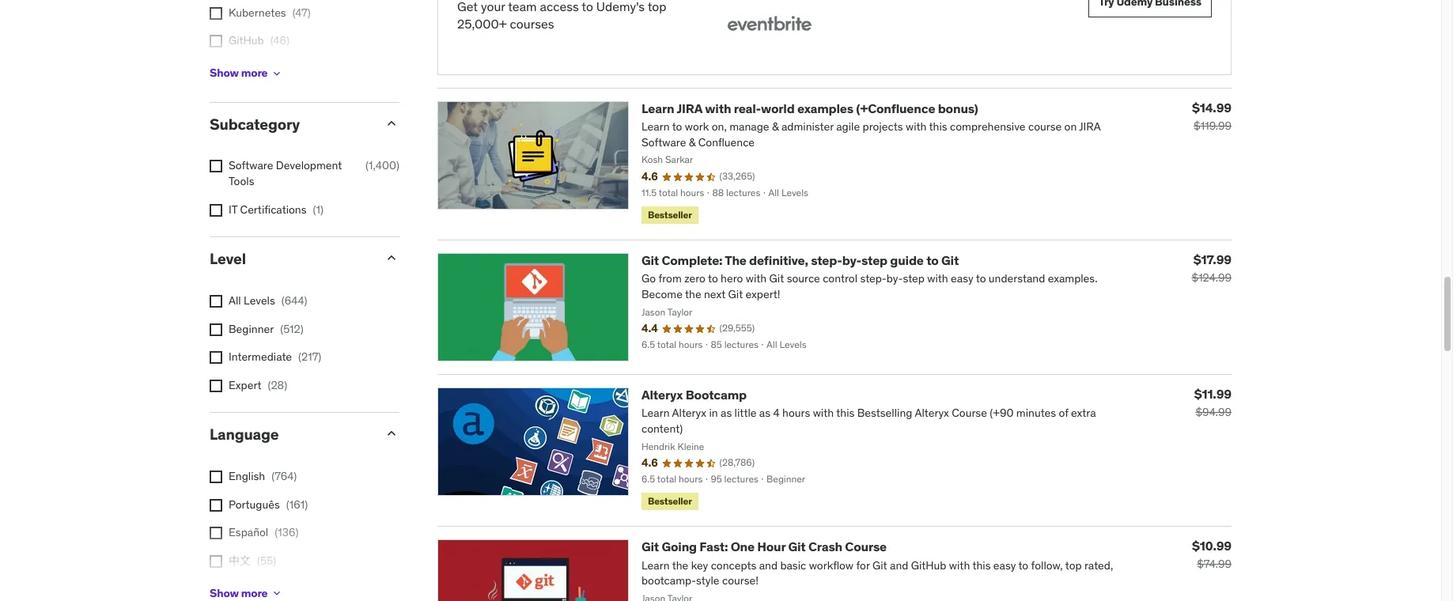 Task type: locate. For each thing, give the bounding box(es) containing it.
show more for github
[[210, 66, 268, 80]]

english (764)
[[229, 469, 297, 483]]

0 vertical spatial show
[[210, 66, 239, 80]]

expert
[[229, 378, 261, 392]]

learn jira with real-world examples (+confluence bonus)
[[642, 101, 978, 116]]

to right guide
[[926, 253, 939, 268]]

github (46)
[[229, 34, 290, 48]]

$10.99 $74.99
[[1192, 538, 1232, 571]]

xsmall image left português
[[210, 499, 222, 512]]

1 show from the top
[[210, 66, 239, 80]]

course
[[845, 539, 887, 555]]

(1)
[[313, 202, 324, 216]]

show more down github
[[210, 66, 268, 80]]

more for português
[[241, 586, 268, 600]]

show more
[[210, 66, 268, 80], [210, 586, 268, 600]]

courses
[[510, 16, 554, 32]]

show down '中文' on the left
[[210, 586, 239, 600]]

show down github
[[210, 66, 239, 80]]

0 vertical spatial show more button
[[210, 57, 283, 89]]

1 vertical spatial show more
[[210, 586, 268, 600]]

small image
[[384, 426, 399, 442]]

0 horizontal spatial to
[[582, 0, 593, 14]]

0 vertical spatial show more
[[210, 66, 268, 80]]

1 vertical spatial small image
[[384, 250, 399, 266]]

(+confluence
[[856, 101, 935, 116]]

udemy's
[[596, 0, 645, 14]]

eventbrite image
[[724, 8, 815, 43]]

small image for subcategory
[[384, 115, 399, 131]]

world
[[761, 101, 795, 116]]

one
[[731, 539, 755, 555]]

guide
[[890, 253, 924, 268]]

(644)
[[281, 294, 307, 308]]

level button
[[210, 249, 371, 268]]

xsmall image left all
[[210, 295, 222, 308]]

(136)
[[275, 526, 299, 540]]

software
[[229, 159, 273, 173]]

0 vertical spatial small image
[[384, 115, 399, 131]]

xsmall image left github
[[210, 35, 222, 48]]

xsmall image left 'software'
[[210, 160, 222, 173]]

to right access
[[582, 0, 593, 14]]

level
[[210, 249, 246, 268]]

xsmall image right devops
[[271, 67, 283, 80]]

xsmall image for all levels
[[210, 295, 222, 308]]

xsmall image left '中文' on the left
[[210, 555, 222, 568]]

more for github
[[241, 66, 268, 80]]

xsmall image left it
[[210, 204, 222, 216]]

xsmall image
[[210, 35, 222, 48], [271, 67, 283, 80], [210, 295, 222, 308], [210, 323, 222, 336], [210, 471, 222, 483]]

1 vertical spatial show
[[210, 586, 239, 600]]

xsmall image right 日本語
[[271, 587, 283, 600]]

to
[[582, 0, 593, 14], [926, 253, 939, 268]]

more down github (46)
[[241, 66, 268, 80]]

it
[[229, 202, 237, 216]]

xsmall image left "english"
[[210, 471, 222, 483]]

2 show more button from the top
[[210, 578, 283, 601]]

show more down '中文' on the left
[[210, 586, 268, 600]]

2 small image from the top
[[384, 250, 399, 266]]

show more button
[[210, 57, 283, 89], [210, 578, 283, 601]]

(512)
[[280, 322, 304, 336]]

xsmall image left beginner
[[210, 323, 222, 336]]

xsmall image
[[210, 7, 222, 20], [210, 160, 222, 173], [210, 204, 222, 216], [210, 351, 222, 364], [210, 380, 222, 392], [210, 499, 222, 512], [210, 527, 222, 540], [210, 555, 222, 568], [271, 587, 283, 600]]

show more button down github
[[210, 57, 283, 89]]

(217)
[[298, 350, 321, 364]]

1 more from the top
[[241, 66, 268, 80]]

(47)
[[292, 5, 311, 20]]

git right guide
[[941, 253, 959, 268]]

get your team access to udemy's top 25,000+ courses
[[457, 0, 666, 32]]

1 vertical spatial show more button
[[210, 578, 283, 601]]

small image
[[384, 115, 399, 131], [384, 250, 399, 266]]

1 show more from the top
[[210, 66, 268, 80]]

$17.99
[[1193, 252, 1232, 268]]

git
[[642, 253, 659, 268], [941, 253, 959, 268], [642, 539, 659, 555], [788, 539, 806, 555]]

more down 中文 (55)
[[241, 586, 268, 600]]

xsmall image for it certifications
[[210, 204, 222, 216]]

xsmall image left the expert
[[210, 380, 222, 392]]

github
[[229, 34, 264, 48]]

xsmall image left 'español'
[[210, 527, 222, 540]]

definitive,
[[749, 253, 808, 268]]

show more button down 中文 (55)
[[210, 578, 283, 601]]

1 horizontal spatial to
[[926, 253, 939, 268]]

xsmall image left kubernetes
[[210, 7, 222, 20]]

kubernetes (47)
[[229, 5, 311, 20]]

subcategory button
[[210, 114, 371, 133]]

xsmall image for português
[[210, 499, 222, 512]]

get
[[457, 0, 478, 14]]

show
[[210, 66, 239, 80], [210, 586, 239, 600]]

language button
[[210, 425, 371, 444]]

git left 'going'
[[642, 539, 659, 555]]

certifications
[[240, 202, 307, 216]]

alteryx
[[642, 387, 683, 403]]

2 more from the top
[[241, 586, 268, 600]]

xsmall image for english
[[210, 471, 222, 483]]

0 vertical spatial more
[[241, 66, 268, 80]]

by-
[[842, 253, 861, 268]]

$94.99
[[1196, 405, 1232, 419]]

real-
[[734, 101, 761, 116]]

all
[[229, 294, 241, 308]]

xsmall image left intermediate
[[210, 351, 222, 364]]

1 vertical spatial more
[[241, 586, 268, 600]]

2 show more from the top
[[210, 586, 268, 600]]

$14.99
[[1192, 100, 1232, 116]]

português (161)
[[229, 497, 308, 512]]

xsmall image for intermediate
[[210, 351, 222, 364]]

$74.99
[[1197, 557, 1232, 571]]

step
[[861, 253, 888, 268]]

(764)
[[271, 469, 297, 483]]

fast:
[[699, 539, 728, 555]]

0 vertical spatial to
[[582, 0, 593, 14]]

$11.99 $94.99
[[1194, 386, 1232, 419]]

xsmall image for 中文
[[210, 555, 222, 568]]

top
[[648, 0, 666, 14]]

(161)
[[286, 497, 308, 512]]

1 small image from the top
[[384, 115, 399, 131]]

more
[[241, 66, 268, 80], [241, 586, 268, 600]]

1 show more button from the top
[[210, 57, 283, 89]]

español (136)
[[229, 526, 299, 540]]

git going fast: one hour git crash course
[[642, 539, 887, 555]]

日本語
[[229, 582, 262, 596]]

(28)
[[268, 378, 287, 392]]

the
[[725, 253, 747, 268]]

xsmall image for beginner
[[210, 323, 222, 336]]

2 show from the top
[[210, 586, 239, 600]]

it certifications (1)
[[229, 202, 324, 216]]



Task type: describe. For each thing, give the bounding box(es) containing it.
to inside get your team access to udemy's top 25,000+ courses
[[582, 0, 593, 14]]

going
[[662, 539, 697, 555]]

show for github
[[210, 66, 239, 80]]

english
[[229, 469, 265, 483]]

(1,400)
[[365, 159, 399, 173]]

small image for level
[[384, 250, 399, 266]]

português
[[229, 497, 280, 512]]

git going fast: one hour git crash course link
[[642, 539, 887, 555]]

with
[[705, 101, 731, 116]]

software development tools
[[229, 159, 342, 188]]

git complete: the definitive, step-by-step guide to git
[[642, 253, 959, 268]]

git right hour
[[788, 539, 806, 555]]

$17.99 $124.99
[[1192, 252, 1232, 285]]

beginner (512)
[[229, 322, 304, 336]]

learn
[[642, 101, 674, 116]]

subcategory
[[210, 114, 300, 133]]

access
[[540, 0, 579, 14]]

hour
[[757, 539, 786, 555]]

development
[[276, 159, 342, 173]]

tools
[[229, 174, 254, 188]]

jira
[[677, 101, 702, 116]]

beginner
[[229, 322, 274, 336]]

$11.99
[[1194, 386, 1232, 402]]

alteryx bootcamp
[[642, 387, 747, 403]]

git left complete:
[[642, 253, 659, 268]]

learn jira with real-world examples (+confluence bonus) link
[[642, 101, 978, 116]]

crash
[[808, 539, 842, 555]]

step-
[[811, 253, 842, 268]]

$14.99 $119.99
[[1192, 100, 1232, 133]]

xsmall image inside show more "button"
[[271, 67, 283, 80]]

xsmall image inside show more "button"
[[271, 587, 283, 600]]

中文 (55)
[[229, 554, 276, 568]]

examples
[[797, 101, 853, 116]]

1 vertical spatial to
[[926, 253, 939, 268]]

xsmall image for kubernetes
[[210, 7, 222, 20]]

show for português
[[210, 586, 239, 600]]

complete:
[[662, 253, 723, 268]]

kubernetes
[[229, 5, 286, 20]]

show more button for github
[[210, 57, 283, 89]]

bonus)
[[938, 101, 978, 116]]

(55)
[[257, 554, 276, 568]]

your
[[481, 0, 505, 14]]

xsmall image for software development tools
[[210, 160, 222, 173]]

show more for português
[[210, 586, 268, 600]]

español
[[229, 526, 268, 540]]

xsmall image for español
[[210, 527, 222, 540]]

expert (28)
[[229, 378, 287, 392]]

$119.99
[[1194, 119, 1232, 133]]

$124.99
[[1192, 271, 1232, 285]]

show more button for português
[[210, 578, 283, 601]]

all levels (644)
[[229, 294, 307, 308]]

bootcamp
[[686, 387, 747, 403]]

language
[[210, 425, 279, 444]]

$10.99
[[1192, 538, 1232, 554]]

xsmall image for expert
[[210, 380, 222, 392]]

git complete: the definitive, step-by-step guide to git link
[[642, 253, 959, 268]]

intermediate (217)
[[229, 350, 321, 364]]

中文
[[229, 554, 251, 568]]

intermediate
[[229, 350, 292, 364]]

xsmall image for github
[[210, 35, 222, 48]]

team
[[508, 0, 537, 14]]

alteryx bootcamp link
[[642, 387, 747, 403]]

25,000+
[[457, 16, 507, 32]]

levels
[[244, 294, 275, 308]]

(46)
[[270, 34, 290, 48]]

devops
[[229, 62, 268, 76]]



Task type: vqa. For each thing, say whether or not it's contained in the screenshot.
783 results for "chemistry"'s results
no



